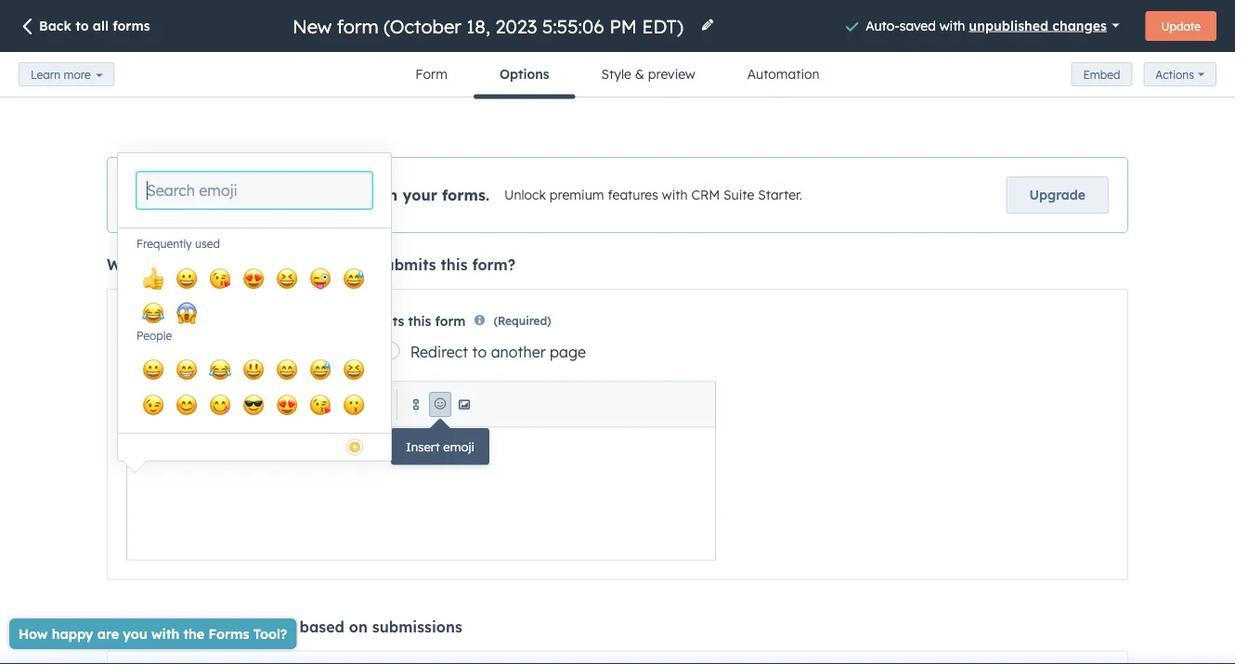 Task type: locate. For each thing, give the bounding box(es) containing it.
remove
[[160, 186, 220, 204]]

0 vertical spatial after
[[265, 256, 302, 274]]

1 horizontal spatial group
[[325, 392, 363, 417]]

1 group from the left
[[285, 392, 323, 417]]

😆 left 😜
[[276, 264, 298, 292]]

should down frequently used
[[151, 256, 200, 274]]

submits
[[378, 256, 436, 274], [354, 312, 405, 329]]

0 vertical spatial 😀
[[176, 264, 198, 292]]

forms
[[113, 18, 150, 34]]

premium
[[550, 187, 604, 203]]

style & preview
[[602, 66, 696, 82]]

submissions
[[372, 617, 462, 636]]

navigation containing form
[[390, 52, 846, 99]]

redirect to another page
[[411, 342, 586, 361]]

1 horizontal spatial 😘
[[309, 391, 332, 419]]

1 vertical spatial 😅
[[309, 356, 332, 384]]

0 vertical spatial with
[[940, 17, 966, 33]]

lifecycle
[[189, 617, 249, 636]]

0 vertical spatial 😂
[[142, 299, 164, 327]]

😆
[[276, 264, 298, 292], [343, 356, 365, 384]]

1 vertical spatial this
[[408, 312, 431, 329]]

😀 right 👍
[[176, 264, 198, 292]]

learn more button
[[19, 62, 115, 86]]

what should happen after someone submits this form?
[[107, 256, 516, 274]]

0 vertical spatial 😘
[[209, 264, 231, 292]]

0 vertical spatial what
[[107, 256, 146, 274]]

1 vertical spatial 😆
[[343, 356, 365, 384]]

unlock premium features with crm suite starter.
[[504, 187, 803, 203]]

😅 for 😅
[[309, 356, 332, 384]]

Search emoji text field
[[137, 172, 373, 209]]

1 horizontal spatial 😅
[[343, 264, 365, 292]]

😗
[[343, 391, 365, 419]]

what
[[107, 256, 146, 274], [126, 312, 161, 329]]

😍 up what should happen after a visitor submits this form
[[242, 264, 265, 292]]

unpublished changes button
[[969, 12, 1120, 38]]

0 horizontal spatial with
[[662, 187, 688, 203]]

1 vertical spatial to
[[473, 342, 487, 361]]

0 vertical spatial should
[[151, 256, 200, 274]]

after left 😜
[[265, 256, 302, 274]]

😘 down used
[[209, 264, 231, 292]]

you
[[269, 342, 295, 361]]

group
[[285, 392, 323, 417], [325, 392, 363, 417]]

options button
[[474, 52, 576, 99]]

group down message at the left bottom of page
[[325, 392, 363, 417]]

1 vertical spatial what
[[126, 312, 161, 329]]

1 horizontal spatial 😍
[[276, 391, 298, 419]]

unpublished
[[969, 17, 1049, 33]]

1 vertical spatial 😘
[[309, 391, 332, 419]]

submits right someone
[[378, 256, 436, 274]]

0 horizontal spatial 😀
[[142, 356, 164, 384]]

😅 right 😄
[[309, 356, 332, 384]]

form button
[[390, 52, 474, 97]]

1 horizontal spatial with
[[940, 17, 966, 33]]

insert
[[406, 439, 440, 454]]

after
[[265, 256, 302, 274], [263, 312, 294, 329]]

used
[[195, 237, 220, 251]]

😂
[[142, 299, 164, 327], [209, 356, 231, 384]]

1 vertical spatial should
[[164, 312, 207, 329]]

😄
[[276, 356, 298, 384]]

None field
[[291, 13, 689, 39]]

😅 inside 😅 😂
[[343, 264, 365, 292]]

form
[[416, 66, 448, 82]]

0 horizontal spatial 😍
[[242, 264, 265, 292]]

embed button
[[1072, 62, 1133, 86]]

😂 left 😃
[[209, 356, 231, 384]]

0 vertical spatial 😍
[[242, 264, 265, 292]]

happen
[[205, 256, 261, 274], [210, 312, 259, 329]]

this
[[441, 256, 468, 274], [408, 312, 431, 329]]

😉
[[142, 391, 164, 419]]

with right the saved
[[940, 17, 966, 33]]

happen down used
[[205, 256, 261, 274]]

0 vertical spatial to
[[75, 18, 89, 34]]

should up display
[[164, 312, 207, 329]]

0 horizontal spatial 😂
[[142, 299, 164, 327]]

0 horizontal spatial group
[[285, 392, 323, 417]]

😆 inside 😆 😉
[[343, 356, 365, 384]]

to inside back to all forms link
[[75, 18, 89, 34]]

what down frequently
[[107, 256, 146, 274]]

😀 left 😁
[[142, 356, 164, 384]]

to
[[75, 18, 89, 34], [473, 342, 487, 361]]

style & preview button
[[576, 52, 722, 97]]

should
[[151, 256, 200, 274], [164, 312, 207, 329]]

😘 left 😗
[[309, 391, 332, 419]]

1 horizontal spatial 😆
[[343, 356, 365, 384]]

1 vertical spatial happen
[[210, 312, 259, 329]]

😎
[[242, 391, 265, 419]]

😅 right 😜
[[343, 264, 365, 292]]

&
[[635, 66, 645, 82]]

upgrade
[[1030, 187, 1086, 203]]

this left form
[[408, 312, 431, 329]]

from
[[362, 186, 398, 204]]

what for what should happen after a visitor submits this form
[[126, 312, 161, 329]]

page
[[550, 342, 586, 361]]

0 vertical spatial happen
[[205, 256, 261, 274]]

application
[[126, 381, 716, 561]]

after up the you
[[263, 312, 294, 329]]

with inside page section element
[[940, 17, 966, 33]]

actions
[[1156, 68, 1195, 81]]

with
[[940, 17, 966, 33], [662, 187, 688, 203]]

😅
[[343, 264, 365, 292], [309, 356, 332, 384]]

hubspot
[[253, 186, 319, 204]]

1 horizontal spatial 😂
[[209, 356, 231, 384]]

1 vertical spatial 😀
[[142, 356, 164, 384]]

after for a
[[263, 312, 294, 329]]

automation
[[748, 66, 820, 82]]

happen for a
[[210, 312, 259, 329]]

submits right visitor
[[354, 312, 405, 329]]

forms.
[[442, 186, 490, 204]]

0 horizontal spatial to
[[75, 18, 89, 34]]

group down 😄
[[285, 392, 323, 417]]

stage
[[254, 617, 295, 636]]

upgrade link
[[1007, 177, 1109, 214]]

back to all forms link
[[19, 17, 150, 37]]

what down 👍
[[126, 312, 161, 329]]

0 horizontal spatial 😅
[[309, 356, 332, 384]]

emoji
[[444, 439, 475, 454]]

0 vertical spatial 😅
[[343, 264, 365, 292]]

to for back
[[75, 18, 89, 34]]

😘
[[209, 264, 231, 292], [309, 391, 332, 419]]

1 vertical spatial a
[[212, 342, 221, 361]]

1 vertical spatial with
[[662, 187, 688, 203]]

1 vertical spatial after
[[263, 312, 294, 329]]

😂 inside 😅 😂
[[142, 299, 164, 327]]

0 vertical spatial 😆
[[276, 264, 298, 292]]

happen up thank
[[210, 312, 259, 329]]

1 horizontal spatial a
[[298, 312, 306, 329]]

😂 up people
[[142, 299, 164, 327]]

people
[[137, 329, 172, 343]]

1 horizontal spatial to
[[473, 342, 487, 361]]

with left the crm in the right top of the page
[[662, 187, 688, 203]]

the
[[224, 186, 249, 204]]

a
[[298, 312, 306, 329], [212, 342, 221, 361]]

a left thank
[[212, 342, 221, 361]]

😆 up 😗
[[343, 356, 365, 384]]

to left the all
[[75, 18, 89, 34]]

navigation
[[390, 52, 846, 99]]

😍 right 😎
[[276, 391, 298, 419]]

0 horizontal spatial 😆
[[276, 264, 298, 292]]

this left form? at the left
[[441, 256, 468, 274]]

1 vertical spatial 😍
[[276, 391, 298, 419]]

your
[[403, 186, 438, 204]]

1 horizontal spatial 😀
[[176, 264, 198, 292]]

😀
[[176, 264, 198, 292], [142, 356, 164, 384]]

a left visitor
[[298, 312, 306, 329]]

to left another
[[473, 342, 487, 361]]

insert emoji tooltip
[[391, 428, 489, 465]]

😍
[[242, 264, 265, 292], [276, 391, 298, 419]]

0 vertical spatial this
[[441, 256, 468, 274]]

changes
[[1053, 17, 1107, 33]]

1 vertical spatial submits
[[354, 312, 405, 329]]

back to all forms
[[39, 18, 150, 34]]



Task type: vqa. For each thing, say whether or not it's contained in the screenshot.
SOMEONE
yes



Task type: describe. For each thing, give the bounding box(es) containing it.
all
[[93, 18, 109, 34]]

what should happen after a visitor submits this form
[[126, 312, 466, 329]]

thank
[[225, 342, 265, 361]]

update button
[[1146, 11, 1217, 41]]

suite
[[724, 187, 755, 203]]

display
[[156, 342, 208, 361]]

1 vertical spatial 😂
[[209, 356, 231, 384]]

😆 for 😆 😉
[[343, 356, 365, 384]]

preview
[[648, 66, 696, 82]]

should for what should happen after someone submits this form?
[[151, 256, 200, 274]]

automation button
[[722, 52, 846, 97]]

😅 for 😅 😂
[[343, 264, 365, 292]]

frequently used
[[137, 237, 220, 251]]

form?
[[472, 256, 516, 274]]

😁
[[176, 356, 198, 384]]

auto-saved with
[[866, 17, 969, 33]]

none field inside page section element
[[291, 13, 689, 39]]

message
[[299, 342, 362, 361]]

what for what should happen after someone submits this form?
[[107, 256, 146, 274]]

auto-
[[866, 17, 900, 33]]

another
[[491, 342, 546, 361]]

to for redirect
[[473, 342, 487, 361]]

style
[[602, 66, 632, 82]]

embed
[[1084, 67, 1121, 81]]

😱
[[176, 299, 198, 327]]

(required)
[[494, 315, 552, 328]]

should for what should happen after a visitor submits this form
[[164, 312, 207, 329]]

😅 😂
[[142, 264, 365, 327]]

😆 😉
[[142, 356, 365, 419]]

😊
[[176, 391, 198, 419]]

someone
[[306, 256, 373, 274]]

on
[[349, 617, 368, 636]]

2 group from the left
[[325, 392, 363, 417]]

after for someone
[[265, 256, 302, 274]]

learn
[[31, 67, 61, 81]]

display a thank you message
[[156, 342, 362, 361]]

frequently
[[137, 237, 192, 251]]

😜
[[309, 264, 332, 292]]

logo
[[324, 186, 357, 204]]

0 horizontal spatial this
[[408, 312, 431, 329]]

0 vertical spatial submits
[[378, 256, 436, 274]]

0 horizontal spatial 😘
[[209, 264, 231, 292]]

😆 for 😆
[[276, 264, 298, 292]]

remove the hubspot logo from your forms.
[[160, 186, 490, 204]]

unpublished changes
[[969, 17, 1107, 33]]

form
[[435, 312, 466, 329]]

back
[[39, 18, 71, 34]]

features
[[608, 187, 659, 203]]

learn more
[[31, 67, 91, 81]]

customize lifecycle stage based on submissions
[[107, 617, 462, 636]]

unlock
[[504, 187, 546, 203]]

redirect
[[411, 342, 468, 361]]

👍
[[142, 264, 164, 292]]

😋
[[209, 391, 231, 419]]

0 vertical spatial a
[[298, 312, 306, 329]]

starter.
[[758, 187, 803, 203]]

insert emoji
[[406, 439, 475, 454]]

options
[[500, 66, 550, 82]]

😃
[[242, 356, 265, 384]]

0 horizontal spatial a
[[212, 342, 221, 361]]

more
[[64, 67, 91, 81]]

happen for someone
[[205, 256, 261, 274]]

crm
[[692, 187, 720, 203]]

page section element
[[0, 0, 1236, 99]]

actions button
[[1144, 62, 1217, 87]]

1 horizontal spatial this
[[441, 256, 468, 274]]

update
[[1162, 19, 1201, 33]]

navigation inside page section element
[[390, 52, 846, 99]]

based
[[300, 617, 345, 636]]

customize
[[107, 617, 184, 636]]

visitor
[[310, 312, 350, 329]]

saved
[[900, 17, 936, 33]]



